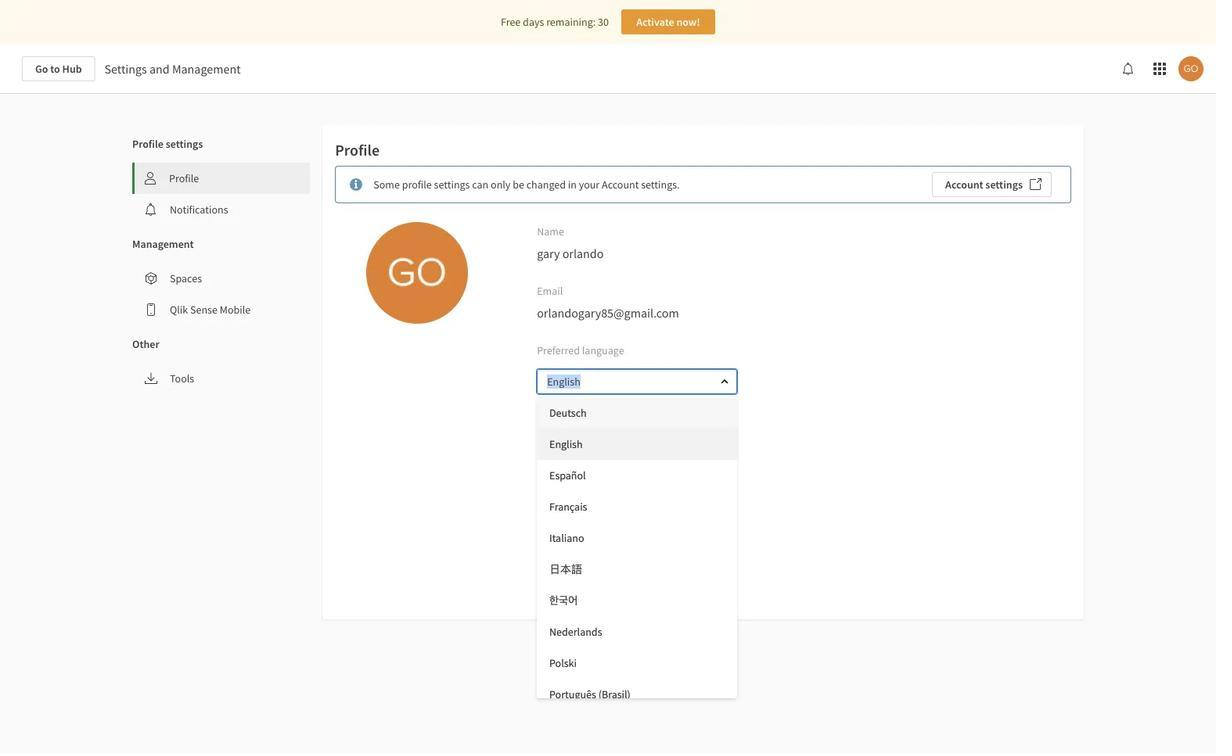 Task type: vqa. For each thing, say whether or not it's contained in the screenshot.
Go to Hub
yes



Task type: locate. For each thing, give the bounding box(es) containing it.
(brasil)
[[598, 688, 631, 702]]

profile up notifications
[[169, 171, 199, 185]]

settings
[[105, 61, 147, 77]]

settings
[[166, 137, 203, 151], [434, 178, 470, 192], [985, 178, 1023, 192], [579, 488, 615, 502]]

0 horizontal spatial profile
[[132, 137, 163, 151]]

español
[[549, 469, 586, 483]]

account inside 'link'
[[945, 178, 983, 192]]

free
[[501, 15, 521, 29]]

to
[[50, 62, 60, 76]]

free days remaining: 30
[[501, 15, 609, 29]]

0 vertical spatial management
[[172, 61, 241, 77]]

management up spaces at the left top of the page
[[132, 237, 194, 251]]

1 vertical spatial gary orlando image
[[366, 222, 468, 324]]

None text field
[[539, 369, 707, 394]]

list box
[[537, 398, 737, 711]]

close image
[[720, 377, 729, 387]]

only
[[491, 178, 511, 192]]

1 horizontal spatial gary orlando image
[[1178, 56, 1204, 81]]

show welcome message
[[582, 566, 694, 580]]

gary orlando image
[[1178, 56, 1204, 81], [366, 222, 468, 324]]

spaces
[[170, 272, 202, 286]]

activate now! link
[[621, 9, 715, 34]]

settings.
[[641, 178, 680, 192]]

profile down "and"
[[132, 137, 163, 151]]

qlik
[[170, 303, 188, 317]]

activate now!
[[636, 15, 700, 29]]

nederlands
[[549, 625, 602, 639]]

mobile
[[220, 303, 251, 317]]

日本語
[[549, 563, 582, 577]]

italiano
[[549, 531, 584, 545]]

message
[[654, 566, 694, 580]]

some profile settings can only be changed in your account settings.
[[373, 178, 680, 192]]

management
[[172, 61, 241, 77], [132, 237, 194, 251]]

preferred language
[[537, 344, 624, 358]]

settings and management
[[105, 61, 241, 77]]

profile up some
[[335, 140, 380, 160]]

name gary orlando
[[537, 225, 604, 261]]

alert containing some profile settings can only be changed in your account settings.
[[335, 166, 1071, 203]]

2 horizontal spatial profile
[[335, 140, 380, 160]]

tools link
[[132, 363, 310, 394]]

can
[[472, 178, 488, 192]]

email
[[537, 284, 563, 298]]

for
[[617, 488, 630, 502]]

orlando
[[562, 246, 604, 261]]

tools
[[170, 372, 194, 386]]

alert
[[335, 166, 1071, 203]]

1 horizontal spatial account
[[945, 178, 983, 192]]

and
[[149, 61, 170, 77]]

0 horizontal spatial account
[[602, 178, 639, 192]]

zone
[[562, 416, 584, 430]]

english
[[549, 437, 583, 452]]

deutsch
[[549, 406, 587, 420]]

your
[[579, 178, 600, 192]]

language
[[582, 344, 624, 358]]

profile
[[402, 178, 432, 192]]

한국어
[[549, 594, 578, 608]]

account
[[602, 178, 639, 192], [945, 178, 983, 192]]

2 account from the left
[[945, 178, 983, 192]]

management right "and"
[[172, 61, 241, 77]]

profile
[[132, 137, 163, 151], [335, 140, 380, 160], [169, 171, 199, 185]]

show
[[582, 566, 608, 580]]

settings inside 'link'
[[985, 178, 1023, 192]]

list box containing deutsch
[[537, 398, 737, 711]]

settings for account settings
[[985, 178, 1023, 192]]

1 vertical spatial management
[[132, 237, 194, 251]]



Task type: describe. For each thing, give the bounding box(es) containing it.
polski
[[549, 657, 577, 671]]

qlik sense mobile link
[[132, 294, 310, 326]]

go to hub
[[35, 62, 82, 76]]

orlandogary85@gmail.com
[[537, 305, 679, 321]]

regional
[[537, 488, 577, 502]]

français
[[549, 500, 587, 514]]

welcome
[[610, 566, 651, 580]]

days
[[523, 15, 544, 29]]

time zone
[[537, 416, 584, 430]]

profile link
[[135, 163, 310, 194]]

1 account from the left
[[602, 178, 639, 192]]

remaining:
[[546, 15, 596, 29]]

some
[[373, 178, 400, 192]]

email orlandogary85@gmail.com
[[537, 284, 679, 321]]

go to hub link
[[22, 56, 95, 81]]

preferred
[[537, 344, 580, 358]]

name
[[537, 225, 564, 239]]

30
[[598, 15, 609, 29]]

0 vertical spatial gary orlando image
[[1178, 56, 1204, 81]]

in
[[568, 178, 577, 192]]

account settings
[[945, 178, 1023, 192]]

time
[[537, 416, 560, 430]]

account settings link
[[932, 172, 1052, 197]]

settings for profile settings
[[166, 137, 203, 151]]

1 horizontal spatial profile
[[169, 171, 199, 185]]

spaces link
[[132, 263, 310, 294]]

português
[[549, 688, 596, 702]]

activate
[[636, 15, 674, 29]]

0 horizontal spatial gary orlando image
[[366, 222, 468, 324]]

regional settings for creating apps
[[537, 488, 694, 502]]

creating
[[632, 488, 669, 502]]

settings for regional settings for creating apps
[[579, 488, 615, 502]]

notifications link
[[132, 194, 310, 225]]

qlik sense mobile
[[170, 303, 251, 317]]

apps
[[672, 488, 694, 502]]

now!
[[676, 15, 700, 29]]

profile settings
[[132, 137, 203, 151]]

sense
[[190, 303, 217, 317]]

be
[[513, 178, 524, 192]]

gary
[[537, 246, 560, 261]]

notifications
[[170, 203, 228, 217]]

hub
[[62, 62, 82, 76]]

other
[[132, 337, 159, 351]]

português (brasil)
[[549, 688, 631, 702]]

go
[[35, 62, 48, 76]]

changed
[[526, 178, 566, 192]]



